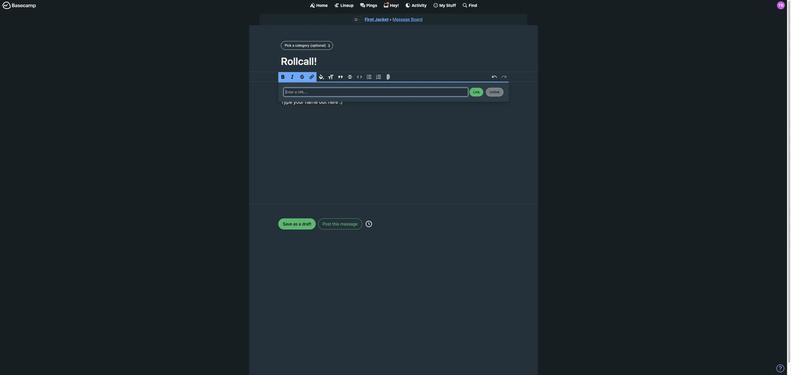 Task type: describe. For each thing, give the bounding box(es) containing it.
0 horizontal spatial a
[[292, 43, 294, 48]]

pick a category (optional)
[[285, 43, 326, 48]]

call
[[350, 91, 358, 97]]

home
[[316, 3, 328, 8]]

board
[[411, 17, 422, 22]]

schedule this to post later image
[[366, 221, 372, 228]]

Type a title… text field
[[281, 55, 506, 67]]

lineup link
[[334, 3, 354, 8]]

today!
[[359, 91, 373, 97]]

type
[[281, 99, 292, 105]]

everyone!
[[294, 91, 317, 97]]

jacket
[[375, 17, 389, 22]]

hey! button
[[384, 2, 399, 8]]

my stuff button
[[433, 3, 456, 8]]

activity
[[412, 3, 427, 8]]

hey!
[[390, 3, 399, 8]]

› message board
[[390, 17, 422, 22]]

Write away… text field
[[265, 82, 522, 198]]

activity link
[[405, 3, 427, 8]]

my stuff
[[439, 3, 456, 8]]

find
[[469, 3, 477, 8]]

roll
[[342, 91, 349, 97]]

save as a draft
[[283, 222, 311, 227]]

tyler black image
[[777, 1, 785, 9]]

›
[[390, 17, 391, 22]]

a inside hello everyone! let's do a roll call today! type your name out here :)
[[338, 91, 340, 97]]

find button
[[462, 3, 477, 8]]

2 vertical spatial a
[[299, 222, 301, 227]]

URL url field
[[284, 88, 468, 97]]

switch accounts image
[[2, 1, 36, 10]]

home link
[[310, 3, 328, 8]]

main element
[[0, 0, 787, 10]]

out
[[319, 99, 327, 105]]

save
[[283, 222, 292, 227]]



Task type: vqa. For each thing, say whether or not it's contained in the screenshot.
THE DRAFT
yes



Task type: locate. For each thing, give the bounding box(es) containing it.
a right do on the left
[[338, 91, 340, 97]]

pings
[[366, 3, 377, 8]]

1 horizontal spatial a
[[299, 222, 301, 227]]

a right the 'as'
[[299, 222, 301, 227]]

this
[[332, 222, 339, 227]]

lineup
[[340, 3, 354, 8]]

hello
[[281, 91, 293, 97]]

None button
[[469, 88, 484, 97], [486, 88, 503, 97], [469, 88, 484, 97], [486, 88, 503, 97]]

post
[[323, 222, 331, 227]]

post this message
[[323, 222, 358, 227]]

a right pick
[[292, 43, 294, 48]]

as
[[293, 222, 298, 227]]

0 vertical spatial a
[[292, 43, 294, 48]]

your
[[294, 99, 304, 105]]

message
[[340, 222, 358, 227]]

hello everyone! let's do a roll call today! type your name out here :)
[[281, 91, 373, 105]]

2 horizontal spatial a
[[338, 91, 340, 97]]

pick a category (optional) button
[[281, 41, 333, 50]]

first jacket
[[365, 17, 389, 22]]

post this message button
[[318, 219, 362, 230]]

first
[[365, 17, 374, 22]]

here
[[328, 99, 338, 105]]

do
[[330, 91, 336, 97]]

message board link
[[393, 17, 422, 22]]

:)
[[339, 99, 343, 105]]

1 vertical spatial a
[[338, 91, 340, 97]]

my
[[439, 3, 445, 8]]

save as a draft button
[[278, 219, 316, 230]]

pings button
[[360, 3, 377, 8]]

pick
[[285, 43, 291, 48]]

stuff
[[446, 3, 456, 8]]

message
[[393, 17, 410, 22]]

a
[[292, 43, 294, 48], [338, 91, 340, 97], [299, 222, 301, 227]]

(optional)
[[310, 43, 326, 48]]

draft
[[302, 222, 311, 227]]

name
[[305, 99, 318, 105]]

first jacket link
[[365, 17, 389, 22]]

category
[[295, 43, 309, 48]]

let's
[[318, 91, 329, 97]]



